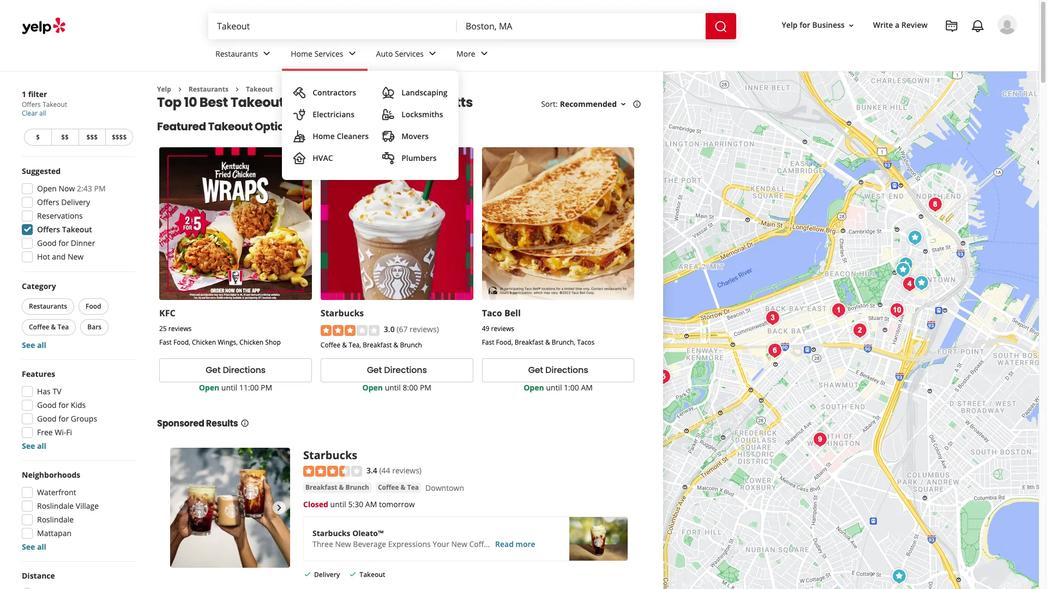Task type: describe. For each thing, give the bounding box(es) containing it.
taco bell link
[[482, 307, 521, 319]]

(44
[[380, 465, 391, 476]]

$
[[36, 133, 40, 142]]

fi
[[66, 427, 72, 438]]

mattapan
[[37, 528, 72, 539]]

see for waterfront
[[22, 542, 35, 552]]

24 moving v2 image
[[382, 130, 395, 143]]

pauli's image
[[925, 193, 947, 215]]

home services link
[[282, 39, 368, 71]]

contractors link
[[289, 82, 373, 104]]

notifications image
[[972, 20, 985, 33]]

home cleaners link
[[289, 126, 373, 147]]

write a review
[[874, 20, 928, 30]]

1 horizontal spatial delivery
[[314, 570, 340, 580]]

takeout down best at the top left of the page
[[208, 119, 253, 134]]

group containing features
[[19, 369, 135, 452]]

offers takeout
[[37, 224, 92, 235]]

distance
[[22, 571, 55, 581]]

group containing neighborhoods
[[19, 470, 135, 553]]

tea for coffee & tea button to the top
[[58, 323, 69, 332]]

downtown
[[426, 483, 464, 493]]

get directions for taco bell
[[529, 364, 589, 377]]

see all button for has tv
[[22, 441, 46, 451]]

three
[[313, 539, 333, 550]]

breakfast inside taco bell 49 reviews fast food, breakfast & brunch, tacos
[[515, 338, 544, 347]]

good for good for kids
[[37, 400, 57, 410]]

8:00
[[403, 382, 418, 393]]

1 vertical spatial sponsored
[[157, 417, 204, 430]]

takeout up dinner
[[62, 224, 92, 235]]

3 star rating image
[[321, 325, 380, 336]]

takeout right 16 chevron right v2 icon
[[246, 85, 273, 94]]

projects image
[[946, 20, 959, 33]]

closed
[[303, 499, 329, 510]]

bars button
[[80, 319, 109, 336]]

$$$ button
[[78, 129, 105, 146]]

2 vertical spatial starbucks
[[313, 528, 351, 539]]

business categories element
[[207, 39, 1018, 180]]

new inside "group"
[[68, 252, 84, 262]]

for for kids
[[59, 400, 69, 410]]

0 vertical spatial delivery
[[61, 197, 90, 207]]

& inside breakfast & brunch button
[[339, 483, 344, 492]]

see all for has tv
[[22, 441, 46, 451]]

3.4
[[367, 465, 378, 476]]

all inside 1 filter offers takeout clear all
[[39, 109, 46, 118]]

open until 1:00 am
[[524, 382, 593, 393]]

Near text field
[[466, 20, 697, 32]]

wings,
[[218, 338, 238, 347]]

groups
[[71, 414, 97, 424]]

directions for taco
[[546, 364, 589, 377]]

brad k. image
[[998, 15, 1018, 34]]

16 chevron down v2 image
[[619, 100, 628, 109]]

tacos
[[578, 338, 595, 347]]

wow tikka image
[[653, 366, 675, 388]]

auto services link
[[368, 39, 448, 71]]

3.0
[[384, 324, 395, 335]]

all for category
[[37, 340, 46, 350]]

plumbers link
[[378, 147, 452, 169]]

0 vertical spatial 16 info v2 image
[[633, 100, 642, 109]]

kfc image
[[889, 566, 911, 588]]

1 vertical spatial starbucks
[[303, 448, 358, 463]]

food
[[86, 302, 101, 311]]

wi-
[[55, 427, 66, 438]]

& down restaurants button in the bottom left of the page
[[51, 323, 56, 332]]

movers
[[402, 131, 429, 141]]

free wi-fi
[[37, 427, 72, 438]]

2:43
[[77, 183, 92, 194]]

neighborhoods
[[22, 470, 80, 480]]

previous image
[[175, 501, 188, 514]]

write
[[874, 20, 894, 30]]

suggested
[[22, 166, 61, 176]]

clear
[[22, 109, 38, 118]]

1 vertical spatial 16 info v2 image
[[240, 419, 249, 428]]

until down breakfast & brunch button
[[331, 499, 346, 510]]

offers delivery
[[37, 197, 90, 207]]

open for kfc
[[199, 382, 219, 393]]

brunch inside button
[[346, 483, 369, 492]]

get directions link for taco bell
[[482, 358, 635, 382]]

yelp link
[[157, 85, 171, 94]]

coffee & tea, breakfast & brunch
[[321, 340, 422, 350]]

11:00
[[239, 382, 259, 393]]

1 chicken from the left
[[192, 338, 216, 347]]

food, inside taco bell 49 reviews fast food, breakfast & brunch, tacos
[[496, 338, 513, 347]]

reviews) for 3.4 (44 reviews)
[[393, 465, 422, 476]]

good for good for groups
[[37, 414, 57, 424]]

open until 8:00 pm
[[363, 382, 432, 393]]

24 heating cooling v2 image
[[293, 152, 306, 165]]

$$ button
[[51, 129, 78, 146]]

0 horizontal spatial pm
[[94, 183, 106, 194]]

home for home services
[[291, 48, 313, 59]]

taco
[[482, 307, 502, 319]]

top
[[157, 94, 182, 112]]

5:30
[[348, 499, 364, 510]]

cleaners
[[337, 131, 369, 141]]

coffee left read
[[470, 539, 493, 550]]

movers link
[[378, 126, 452, 147]]

tea for right coffee & tea button
[[408, 483, 419, 492]]

open until 11:00 pm
[[199, 382, 272, 393]]

roslindale for roslindale
[[37, 515, 74, 525]]

electricians
[[313, 109, 355, 120]]

pm for starbucks
[[420, 382, 432, 393]]

directions for kfc
[[223, 364, 266, 377]]

1 see all from the top
[[22, 340, 46, 350]]

more
[[516, 539, 536, 550]]

1 vertical spatial restaurants
[[189, 85, 229, 94]]

features
[[22, 369, 55, 379]]

roslindale for roslindale village
[[37, 501, 74, 511]]

all spice image
[[810, 429, 831, 451]]

landscaping link
[[378, 82, 452, 104]]

1 filter offers takeout clear all
[[22, 89, 67, 118]]

all for neighborhoods
[[37, 542, 46, 552]]

map region
[[634, 0, 1048, 589]]

review
[[902, 20, 928, 30]]

$$$
[[87, 133, 98, 142]]

plumbers
[[402, 153, 437, 163]]

0 vertical spatial starbucks
[[321, 307, 364, 319]]

open now 2:43 pm
[[37, 183, 106, 194]]

24 chevron down v2 image
[[478, 47, 491, 60]]

menu inside business categories element
[[282, 71, 459, 180]]

3.4 (44 reviews)
[[367, 465, 422, 476]]

services for auto services
[[395, 48, 424, 59]]

coffee down "(44"
[[378, 483, 399, 492]]

& left tea,
[[342, 340, 347, 350]]

24 plumbers v2 image
[[382, 152, 395, 165]]

electricians link
[[289, 104, 373, 126]]

search image
[[715, 20, 728, 33]]

breakfast & brunch button
[[303, 482, 372, 493]]

Find text field
[[217, 20, 449, 32]]

hvac link
[[289, 147, 373, 169]]

now
[[59, 183, 75, 194]]

bars
[[87, 323, 102, 332]]

coffee & tea for right coffee & tea button
[[378, 483, 419, 492]]

locksmiths
[[402, 109, 443, 120]]

until for kfc
[[221, 382, 237, 393]]

tv
[[53, 386, 61, 397]]

restaurants inside button
[[29, 302, 67, 311]]

& inside taco bell 49 reviews fast food, breakfast & brunch, tacos
[[546, 338, 550, 347]]

good for groups
[[37, 414, 97, 424]]

massachusetts
[[373, 94, 473, 112]]

24 chevron down v2 image for home services
[[346, 47, 359, 60]]

1 see from the top
[[22, 340, 35, 350]]

get directions for starbucks
[[367, 364, 427, 377]]

mike & patty's - boston image
[[849, 320, 871, 341]]

lotus test kitchen image
[[899, 273, 921, 295]]

24 chevron down v2 image for auto services
[[426, 47, 439, 60]]

get for starbucks
[[367, 364, 382, 377]]

more link
[[448, 39, 500, 71]]

results
[[206, 417, 238, 430]]

auto
[[376, 48, 393, 59]]

sort:
[[541, 99, 558, 109]]

49
[[482, 324, 490, 334]]

locksmiths link
[[378, 104, 452, 126]]

beverage
[[353, 539, 386, 550]]

roslindale village
[[37, 501, 99, 511]]

see all for waterfront
[[22, 542, 46, 552]]

breakfast & brunch link
[[303, 482, 372, 493]]

for for business
[[800, 20, 811, 30]]

hot
[[37, 252, 50, 262]]

get for kfc
[[206, 364, 221, 377]]

open down suggested
[[37, 183, 57, 194]]

bacco's fine foods image
[[828, 299, 850, 321]]

24 chevron down v2 image for restaurants
[[260, 47, 274, 60]]

starbucks image
[[893, 259, 914, 281]]

fast inside taco bell 49 reviews fast food, breakfast & brunch, tacos
[[482, 338, 495, 347]]

until for taco bell
[[546, 382, 562, 393]]

best
[[200, 94, 228, 112]]

see for has tv
[[22, 441, 35, 451]]



Task type: locate. For each thing, give the bounding box(es) containing it.
0 horizontal spatial reviews
[[169, 324, 192, 334]]

get up open until 1:00 am
[[529, 364, 544, 377]]

all up features
[[37, 340, 46, 350]]

offers down the 'reservations'
[[37, 224, 60, 235]]

contractors
[[313, 87, 356, 98]]

2 reviews from the left
[[491, 324, 515, 334]]

offers up the 'reservations'
[[37, 197, 59, 207]]

none field near
[[466, 20, 697, 32]]

category
[[22, 281, 56, 291]]

reviews)
[[410, 324, 439, 335], [393, 465, 422, 476]]

a
[[896, 20, 900, 30]]

get directions up open until 8:00 pm
[[367, 364, 427, 377]]

starbucks link
[[321, 307, 364, 319], [303, 448, 358, 463]]

yelp for yelp link
[[157, 85, 171, 94]]

coffee & tea down restaurants button in the bottom left of the page
[[29, 323, 69, 332]]

reviews inside kfc 25 reviews fast food, chicken wings, chicken shop
[[169, 324, 192, 334]]

offers for offers delivery
[[37, 197, 59, 207]]

get directions link for kfc
[[159, 358, 312, 382]]

restaurants link left 16 chevron right v2 icon
[[189, 85, 229, 94]]

3 get directions from the left
[[529, 364, 589, 377]]

filter
[[28, 89, 47, 99]]

greco image
[[762, 307, 784, 329]]

24 electrician v2 image
[[293, 108, 306, 121]]

2 get from the left
[[367, 364, 382, 377]]

kfc link
[[159, 307, 176, 319]]

2 24 chevron down v2 image from the left
[[346, 47, 359, 60]]

more
[[457, 48, 476, 59]]

1 horizontal spatial brunch
[[400, 340, 422, 350]]

1 vertical spatial brunch
[[346, 483, 369, 492]]

tea inside "group"
[[58, 323, 69, 332]]

2 get directions from the left
[[367, 364, 427, 377]]

reviews) up coffee & tea link
[[393, 465, 422, 476]]

0 vertical spatial brunch
[[400, 340, 422, 350]]

coffee & tea for coffee & tea button to the top
[[29, 323, 69, 332]]

24 chevron down v2 image up takeout link at the top left of the page
[[260, 47, 274, 60]]

0 horizontal spatial get directions
[[206, 364, 266, 377]]

group containing category
[[20, 281, 135, 351]]

0 vertical spatial reviews)
[[410, 324, 439, 335]]

0 horizontal spatial get directions link
[[159, 358, 312, 382]]

1 vertical spatial roslindale
[[37, 515, 74, 525]]

starbucks oleato™
[[313, 528, 384, 539]]

takeout right 16 checkmark v2 icon
[[360, 570, 386, 580]]

chicken left shop
[[240, 338, 264, 347]]

services
[[315, 48, 344, 59], [395, 48, 424, 59]]

reviews right 25
[[169, 324, 192, 334]]

see up distance
[[22, 542, 35, 552]]

breakfast down 3.0
[[363, 340, 392, 350]]

24 chevron down v2 image inside "home services" link
[[346, 47, 359, 60]]

see all button down mattapan
[[22, 542, 46, 552]]

16 chevron right v2 image
[[176, 85, 184, 94]]

16 chevron right v2 image
[[233, 85, 242, 94]]

get directions link for starbucks
[[321, 358, 474, 382]]

2 horizontal spatial new
[[452, 539, 468, 550]]

coffee & tea button up tomorrow
[[376, 482, 421, 493]]

restaurants inside business categories element
[[216, 48, 258, 59]]

2 see from the top
[[22, 441, 35, 451]]

featured takeout options sponsored
[[157, 119, 341, 134]]

1 roslindale from the top
[[37, 501, 74, 511]]

delivery
[[61, 197, 90, 207], [314, 570, 340, 580]]

restaurants down category at the left top of page
[[29, 302, 67, 311]]

food button
[[79, 299, 108, 315]]

1 vertical spatial tea
[[408, 483, 419, 492]]

brunch,
[[552, 338, 576, 347]]

oleato™
[[353, 528, 384, 539]]

starbucks up 3.4 star rating image
[[303, 448, 358, 463]]

1 horizontal spatial get
[[367, 364, 382, 377]]

read
[[496, 539, 514, 550]]

new down the starbucks oleato™
[[335, 539, 351, 550]]

1 vertical spatial am
[[366, 499, 377, 510]]

good up hot
[[37, 238, 57, 248]]

home up 24 contractor v2 image
[[291, 48, 313, 59]]

landscaping
[[402, 87, 448, 98]]

next image
[[273, 501, 286, 514]]

services inside "home services" link
[[315, 48, 344, 59]]

1 vertical spatial reviews)
[[393, 465, 422, 476]]

24 chevron down v2 image left the auto
[[346, 47, 359, 60]]

2 horizontal spatial pm
[[420, 382, 432, 393]]

2 horizontal spatial get directions link
[[482, 358, 635, 382]]

kids
[[71, 400, 86, 410]]

1 horizontal spatial 16 info v2 image
[[633, 100, 642, 109]]

see all button up features
[[22, 340, 46, 350]]

1 horizontal spatial tea
[[408, 483, 419, 492]]

pm right "2:43"
[[94, 183, 106, 194]]

16 info v2 image right 16 chevron down v2 image
[[633, 100, 642, 109]]

and
[[52, 252, 66, 262]]

until
[[221, 382, 237, 393], [385, 382, 401, 393], [546, 382, 562, 393], [331, 499, 346, 510]]

top 10 best takeout near boston, massachusetts
[[157, 94, 473, 112]]

delivery right 16 checkmark v2 image in the bottom of the page
[[314, 570, 340, 580]]

for up good for groups
[[59, 400, 69, 410]]

restaurants up 16 chevron right v2 icon
[[216, 48, 258, 59]]

1 horizontal spatial new
[[335, 539, 351, 550]]

1 horizontal spatial directions
[[384, 364, 427, 377]]

ritual
[[495, 539, 515, 550]]

moon & flower house -boston image
[[887, 299, 908, 321]]

0 vertical spatial sponsored
[[302, 121, 341, 132]]

1 horizontal spatial 24 chevron down v2 image
[[346, 47, 359, 60]]

0 vertical spatial coffee & tea button
[[22, 319, 76, 336]]

expressions
[[388, 539, 431, 550]]

1 vertical spatial offers
[[37, 197, 59, 207]]

0 horizontal spatial home
[[291, 48, 313, 59]]

24 landscaping v2 image
[[382, 86, 395, 99]]

reviews down taco bell link
[[491, 324, 515, 334]]

1 vertical spatial see all button
[[22, 441, 46, 451]]

open for starbucks
[[363, 382, 383, 393]]

starbucks link up 3 star rating image
[[321, 307, 364, 319]]

village
[[76, 501, 99, 511]]

1 directions from the left
[[223, 364, 266, 377]]

1 horizontal spatial am
[[582, 382, 593, 393]]

group
[[19, 166, 135, 266], [20, 281, 135, 351], [19, 369, 135, 452], [19, 470, 135, 553]]

yelp left 16 chevron right v2 image
[[157, 85, 171, 94]]

0 horizontal spatial coffee & tea
[[29, 323, 69, 332]]

2 vertical spatial see all
[[22, 542, 46, 552]]

none field find
[[217, 20, 449, 32]]

chicken left wings,
[[192, 338, 216, 347]]

get
[[206, 364, 221, 377], [367, 364, 382, 377], [529, 364, 544, 377]]

1 get directions link from the left
[[159, 358, 312, 382]]

for for groups
[[59, 414, 69, 424]]

1 vertical spatial coffee & tea
[[378, 483, 419, 492]]

pm right 8:00 in the left bottom of the page
[[420, 382, 432, 393]]

delivery down open now 2:43 pm
[[61, 197, 90, 207]]

16 info v2 image
[[633, 100, 642, 109], [240, 419, 249, 428]]

1 vertical spatial restaurants link
[[189, 85, 229, 94]]

your
[[433, 539, 450, 550]]

24 chevron down v2 image right "auto services"
[[426, 47, 439, 60]]

for down the "good for kids" on the left bottom of page
[[59, 414, 69, 424]]

directions up 1:00
[[546, 364, 589, 377]]

has tv
[[37, 386, 61, 397]]

waterfront
[[37, 487, 76, 498]]

0 vertical spatial see
[[22, 340, 35, 350]]

offers down filter at the left top
[[22, 100, 41, 109]]

2 horizontal spatial get
[[529, 364, 544, 377]]

1 vertical spatial yelp
[[157, 85, 171, 94]]

1 horizontal spatial pm
[[261, 382, 272, 393]]

recommended
[[560, 99, 617, 109]]

business
[[813, 20, 845, 30]]

$ button
[[24, 129, 51, 146]]

fast inside kfc 25 reviews fast food, chicken wings, chicken shop
[[159, 338, 172, 347]]

subway image
[[895, 254, 917, 275]]

get down coffee & tea, breakfast & brunch
[[367, 364, 382, 377]]

takeout link
[[246, 85, 273, 94]]

2 services from the left
[[395, 48, 424, 59]]

for inside button
[[800, 20, 811, 30]]

1 reviews from the left
[[169, 324, 192, 334]]

1 get from the left
[[206, 364, 221, 377]]

0 vertical spatial see all button
[[22, 340, 46, 350]]

0 vertical spatial am
[[582, 382, 593, 393]]

2 none field from the left
[[466, 20, 697, 32]]

1 vertical spatial home
[[313, 131, 335, 141]]

menu
[[282, 71, 459, 180]]

yelp
[[782, 20, 798, 30], [157, 85, 171, 94]]

1 none field from the left
[[217, 20, 449, 32]]

3 good from the top
[[37, 414, 57, 424]]

24 chevron down v2 image
[[260, 47, 274, 60], [346, 47, 359, 60], [426, 47, 439, 60]]

24 home cleaning v2 image
[[293, 130, 306, 143]]

dinner
[[71, 238, 95, 248]]

0 vertical spatial offers
[[22, 100, 41, 109]]

2 horizontal spatial 24 chevron down v2 image
[[426, 47, 439, 60]]

get directions link down wings,
[[159, 358, 312, 382]]

0 vertical spatial yelp
[[782, 20, 798, 30]]

free
[[37, 427, 53, 438]]

home inside 'link'
[[313, 131, 335, 141]]

1 horizontal spatial coffee & tea
[[378, 483, 419, 492]]

sponsored left results
[[157, 417, 204, 430]]

3 get directions link from the left
[[482, 358, 635, 382]]

0 vertical spatial restaurants link
[[207, 39, 282, 71]]

2 horizontal spatial get directions
[[529, 364, 589, 377]]

2 fast from the left
[[482, 338, 495, 347]]

get directions link down 'brunch,' on the right
[[482, 358, 635, 382]]

roslindale down waterfront
[[37, 501, 74, 511]]

0 horizontal spatial brunch
[[346, 483, 369, 492]]

coffee down restaurants button in the bottom left of the page
[[29, 323, 49, 332]]

open for taco bell
[[524, 382, 544, 393]]

am for 1:00
[[582, 382, 593, 393]]

coffee inside "group"
[[29, 323, 49, 332]]

1 24 chevron down v2 image from the left
[[260, 47, 274, 60]]

services inside auto services link
[[395, 48, 424, 59]]

1 fast from the left
[[159, 338, 172, 347]]

coffee & tea button down restaurants button in the bottom left of the page
[[22, 319, 76, 336]]

taco bell image
[[911, 272, 933, 294]]

3 directions from the left
[[546, 364, 589, 377]]

25
[[159, 324, 167, 334]]

breakfast inside button
[[306, 483, 337, 492]]

open left 1:00
[[524, 382, 544, 393]]

group containing suggested
[[19, 166, 135, 266]]

& left 'brunch,' on the right
[[546, 338, 550, 347]]

0 horizontal spatial sponsored
[[157, 417, 204, 430]]

1 vertical spatial starbucks link
[[303, 448, 358, 463]]

roslindale up mattapan
[[37, 515, 74, 525]]

reservations
[[37, 211, 83, 221]]

coffee & tea inside "group"
[[29, 323, 69, 332]]

open up sponsored results
[[199, 382, 219, 393]]

user actions element
[[774, 14, 1033, 81]]

get directions up open until 11:00 pm in the left of the page
[[206, 364, 266, 377]]

1 horizontal spatial get directions link
[[321, 358, 474, 382]]

0 horizontal spatial food,
[[174, 338, 190, 347]]

1
[[22, 89, 26, 99]]

yelp for yelp for business
[[782, 20, 798, 30]]

3 get from the left
[[529, 364, 544, 377]]

get for taco bell
[[529, 364, 544, 377]]

& inside coffee & tea link
[[401, 483, 406, 492]]

kfc
[[159, 307, 176, 319]]

has
[[37, 386, 51, 397]]

10
[[184, 94, 197, 112]]

1 vertical spatial coffee & tea button
[[376, 482, 421, 493]]

2 see all from the top
[[22, 441, 46, 451]]

slideshow element
[[170, 448, 290, 568]]

pm right 11:00
[[261, 382, 272, 393]]

0 horizontal spatial delivery
[[61, 197, 90, 207]]

home services
[[291, 48, 344, 59]]

offers for offers takeout
[[37, 224, 60, 235]]

starbucks image
[[905, 227, 926, 249]]

2 get directions link from the left
[[321, 358, 474, 382]]

1 horizontal spatial coffee & tea button
[[376, 482, 421, 493]]

taco bell 49 reviews fast food, breakfast & brunch, tacos
[[482, 307, 595, 347]]

2 chicken from the left
[[240, 338, 264, 347]]

$$
[[61, 133, 69, 142]]

1 vertical spatial delivery
[[314, 570, 340, 580]]

am right 1:00
[[582, 382, 593, 393]]

chicken
[[192, 338, 216, 347], [240, 338, 264, 347]]

3 see from the top
[[22, 542, 35, 552]]

open left 8:00 in the left bottom of the page
[[363, 382, 383, 393]]

reviews inside taco bell 49 reviews fast food, breakfast & brunch, tacos
[[491, 324, 515, 334]]

1 horizontal spatial services
[[395, 48, 424, 59]]

0 horizontal spatial new
[[68, 252, 84, 262]]

takeout up featured takeout options sponsored
[[231, 94, 284, 112]]

fast down 25
[[159, 338, 172, 347]]

2 food, from the left
[[496, 338, 513, 347]]

2 vertical spatial see all button
[[22, 542, 46, 552]]

0 horizontal spatial chicken
[[192, 338, 216, 347]]

16 chevron down v2 image
[[848, 21, 856, 30]]

(67
[[397, 324, 408, 335]]

all down free
[[37, 441, 46, 451]]

starbucks up 3 star rating image
[[321, 307, 364, 319]]

offers inside 1 filter offers takeout clear all
[[22, 100, 41, 109]]

coffee & tea
[[29, 323, 69, 332], [378, 483, 419, 492]]

0 vertical spatial home
[[291, 48, 313, 59]]

see all button down free
[[22, 441, 46, 451]]

1 horizontal spatial breakfast
[[363, 340, 392, 350]]

tea down restaurants button in the bottom left of the page
[[58, 323, 69, 332]]

24 locksmith v2 image
[[382, 108, 395, 121]]

directions
[[223, 364, 266, 377], [384, 364, 427, 377], [546, 364, 589, 377]]

brunch down 3.0 (67 reviews)
[[400, 340, 422, 350]]

get directions for kfc
[[206, 364, 266, 377]]

1 vertical spatial good
[[37, 400, 57, 410]]

3.4 star rating image
[[303, 466, 362, 477]]

get directions link down coffee & tea, breakfast & brunch
[[321, 358, 474, 382]]

get directions link
[[159, 358, 312, 382], [321, 358, 474, 382], [482, 358, 635, 382]]

services for home services
[[315, 48, 344, 59]]

good for good for dinner
[[37, 238, 57, 248]]

2 vertical spatial offers
[[37, 224, 60, 235]]

hvac
[[313, 153, 333, 163]]

& up tomorrow
[[401, 483, 406, 492]]

2 good from the top
[[37, 400, 57, 410]]

1 horizontal spatial home
[[313, 131, 335, 141]]

0 horizontal spatial 16 info v2 image
[[240, 419, 249, 428]]

until left 11:00
[[221, 382, 237, 393]]

0 horizontal spatial get
[[206, 364, 221, 377]]

2 vertical spatial good
[[37, 414, 57, 424]]

3 see all from the top
[[22, 542, 46, 552]]

am for 5:30
[[366, 499, 377, 510]]

home up hvac
[[313, 131, 335, 141]]

1 horizontal spatial none field
[[466, 20, 697, 32]]

breakfast up closed
[[306, 483, 337, 492]]

pressed cafe image
[[764, 340, 786, 362]]

1 good from the top
[[37, 238, 57, 248]]

0 vertical spatial roslindale
[[37, 501, 74, 511]]

3 see all button from the top
[[22, 542, 46, 552]]

options
[[255, 119, 297, 134]]

1 horizontal spatial chicken
[[240, 338, 264, 347]]

1 get directions from the left
[[206, 364, 266, 377]]

until for starbucks
[[385, 382, 401, 393]]

2 vertical spatial restaurants
[[29, 302, 67, 311]]

distance option group
[[19, 571, 135, 589]]

1 horizontal spatial reviews
[[491, 324, 515, 334]]

starbucks
[[321, 307, 364, 319], [303, 448, 358, 463], [313, 528, 351, 539]]

2 see all button from the top
[[22, 441, 46, 451]]

2 vertical spatial see
[[22, 542, 35, 552]]

breakfast
[[515, 338, 544, 347], [363, 340, 392, 350], [306, 483, 337, 492]]

0 horizontal spatial directions
[[223, 364, 266, 377]]

brunch up 5:30
[[346, 483, 369, 492]]

1:00
[[564, 382, 580, 393]]

all
[[39, 109, 46, 118], [37, 340, 46, 350], [37, 441, 46, 451], [37, 542, 46, 552]]

directions up 8:00 in the left bottom of the page
[[384, 364, 427, 377]]

1 services from the left
[[315, 48, 344, 59]]

food, inside kfc 25 reviews fast food, chicken wings, chicken shop
[[174, 338, 190, 347]]

1 horizontal spatial yelp
[[782, 20, 798, 30]]

home for home cleaners
[[313, 131, 335, 141]]

0 horizontal spatial tea
[[58, 323, 69, 332]]

0 horizontal spatial yelp
[[157, 85, 171, 94]]

24 contractor v2 image
[[293, 86, 306, 99]]

None search field
[[208, 13, 739, 39]]

1 horizontal spatial sponsored
[[302, 121, 341, 132]]

reviews) for 3.0 (67 reviews)
[[410, 324, 439, 335]]

services right the auto
[[395, 48, 424, 59]]

coffee down 3 star rating image
[[321, 340, 341, 350]]

16 info v2 image right results
[[240, 419, 249, 428]]

0 vertical spatial see all
[[22, 340, 46, 350]]

pm for kfc
[[261, 382, 272, 393]]

directions up 11:00
[[223, 364, 266, 377]]

see all button for waterfront
[[22, 542, 46, 552]]

1 vertical spatial see
[[22, 441, 35, 451]]

all for features
[[37, 441, 46, 451]]

& down '(67'
[[394, 340, 399, 350]]

all right clear
[[39, 109, 46, 118]]

1 horizontal spatial fast
[[482, 338, 495, 347]]

0 horizontal spatial fast
[[159, 338, 172, 347]]

takeout down filter at the left top
[[43, 100, 67, 109]]

0 horizontal spatial services
[[315, 48, 344, 59]]

see up features
[[22, 340, 35, 350]]

see up neighborhoods
[[22, 441, 35, 451]]

2 directions from the left
[[384, 364, 427, 377]]

0 vertical spatial good
[[37, 238, 57, 248]]

yelp left business
[[782, 20, 798, 30]]

16 checkmark v2 image
[[303, 570, 312, 579]]

restaurants button
[[22, 299, 74, 315]]

yelp inside yelp for business button
[[782, 20, 798, 30]]

None field
[[217, 20, 449, 32], [466, 20, 697, 32]]

0 horizontal spatial am
[[366, 499, 377, 510]]

1 vertical spatial see all
[[22, 441, 46, 451]]

16 checkmark v2 image
[[349, 570, 358, 579]]

hot and new
[[37, 252, 84, 262]]

services down find text field
[[315, 48, 344, 59]]

0 vertical spatial restaurants
[[216, 48, 258, 59]]

24 chevron down v2 image inside auto services link
[[426, 47, 439, 60]]

sponsored inside featured takeout options sponsored
[[302, 121, 341, 132]]

starbucks link up 3.4 star rating image
[[303, 448, 358, 463]]

see all up features
[[22, 340, 46, 350]]

0 vertical spatial starbucks link
[[321, 307, 364, 319]]

2 roslindale from the top
[[37, 515, 74, 525]]

1 horizontal spatial food,
[[496, 338, 513, 347]]

takeout inside 1 filter offers takeout clear all
[[43, 100, 67, 109]]

3 24 chevron down v2 image from the left
[[426, 47, 439, 60]]

near
[[287, 94, 319, 112]]

auto services
[[376, 48, 424, 59]]

until left 1:00
[[546, 382, 562, 393]]

0 horizontal spatial 24 chevron down v2 image
[[260, 47, 274, 60]]

1 horizontal spatial get directions
[[367, 364, 427, 377]]

1 food, from the left
[[174, 338, 190, 347]]

0 vertical spatial tea
[[58, 323, 69, 332]]

am right 5:30
[[366, 499, 377, 510]]

food, down taco bell link
[[496, 338, 513, 347]]

& down 3.4 star rating image
[[339, 483, 344, 492]]

food, down kfc 'link'
[[174, 338, 190, 347]]

0 horizontal spatial breakfast
[[306, 483, 337, 492]]

new right your
[[452, 539, 468, 550]]

coffee & tea up tomorrow
[[378, 483, 419, 492]]

2 horizontal spatial breakfast
[[515, 338, 544, 347]]

get directions up open until 1:00 am
[[529, 364, 589, 377]]

0 horizontal spatial none field
[[217, 20, 449, 32]]

three new beverage expressions your new coffee ritual
[[313, 539, 515, 550]]

read more
[[496, 539, 536, 550]]

am
[[582, 382, 593, 393], [366, 499, 377, 510]]

sponsored results
[[157, 417, 238, 430]]

see all down mattapan
[[22, 542, 46, 552]]

recommended button
[[560, 99, 628, 109]]

breakfast down bell
[[515, 338, 544, 347]]

&
[[51, 323, 56, 332], [546, 338, 550, 347], [342, 340, 347, 350], [394, 340, 399, 350], [339, 483, 344, 492], [401, 483, 406, 492]]

for for dinner
[[59, 238, 69, 248]]

roslindale
[[37, 501, 74, 511], [37, 515, 74, 525]]

1 see all button from the top
[[22, 340, 46, 350]]

new down dinner
[[68, 252, 84, 262]]

restaurants
[[216, 48, 258, 59], [189, 85, 229, 94], [29, 302, 67, 311]]

restaurants left 16 chevron right v2 icon
[[189, 85, 229, 94]]

starbucks up three
[[313, 528, 351, 539]]

menu containing contractors
[[282, 71, 459, 180]]



Task type: vqa. For each thing, say whether or not it's contained in the screenshot.
the right the Breakfast
yes



